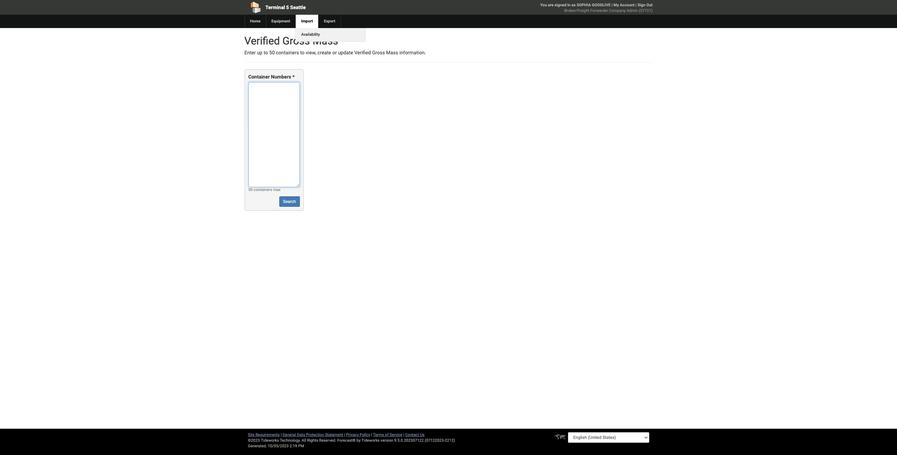 Task type: vqa. For each thing, say whether or not it's contained in the screenshot.
"Data"
yes



Task type: describe. For each thing, give the bounding box(es) containing it.
forwarder
[[591, 8, 609, 13]]

general data protection statement link
[[283, 433, 343, 437]]

up
[[257, 50, 263, 55]]

5
[[286, 5, 289, 10]]

0 horizontal spatial mass
[[313, 35, 339, 47]]

protection
[[306, 433, 324, 437]]

terminal 5 seattle
[[266, 5, 306, 10]]

rights
[[307, 438, 318, 443]]

privacy
[[346, 433, 359, 437]]

site requirements link
[[248, 433, 280, 437]]

contact us link
[[406, 433, 425, 437]]

1 vertical spatial gross
[[372, 50, 385, 55]]

| left sign at the top
[[636, 3, 637, 7]]

signed
[[555, 3, 567, 7]]

update
[[338, 50, 353, 55]]

| up 9.5.0.202307122
[[404, 433, 405, 437]]

50 containers max search
[[248, 188, 296, 204]]

home link
[[245, 15, 266, 28]]

| left the general
[[281, 433, 282, 437]]

search button
[[279, 197, 300, 207]]

in
[[568, 3, 571, 7]]

0 vertical spatial verified
[[245, 35, 280, 47]]

forecast®
[[338, 438, 356, 443]]

(07122023-
[[425, 438, 445, 443]]

general
[[283, 433, 296, 437]]

import link
[[296, 15, 318, 28]]

50 inside the 50 containers max search
[[248, 188, 253, 192]]

us
[[420, 433, 425, 437]]

contact
[[406, 433, 419, 437]]

terms of service link
[[373, 433, 403, 437]]

sign
[[638, 3, 646, 7]]

containers inside the 50 containers max search
[[254, 188, 272, 192]]

my account link
[[614, 3, 635, 7]]

availability
[[301, 32, 320, 37]]

company
[[609, 8, 626, 13]]

out
[[647, 3, 653, 7]]

sophia
[[577, 3, 591, 7]]

max
[[273, 188, 281, 192]]

Container Numbers * text field
[[248, 82, 300, 187]]

goodlive
[[592, 3, 611, 7]]

service
[[390, 433, 403, 437]]

container
[[248, 74, 270, 80]]

sign out link
[[638, 3, 653, 7]]

numbers
[[271, 74, 291, 80]]

you
[[541, 3, 547, 7]]

| up tideworks
[[371, 433, 372, 437]]

site
[[248, 433, 255, 437]]

reserved.
[[319, 438, 337, 443]]

create
[[318, 50, 331, 55]]

version
[[381, 438, 394, 443]]

search
[[283, 199, 296, 204]]

privacy policy link
[[346, 433, 370, 437]]

(57721)
[[639, 8, 653, 13]]

2 to from the left
[[300, 50, 305, 55]]



Task type: locate. For each thing, give the bounding box(es) containing it.
to
[[264, 50, 268, 55], [300, 50, 305, 55]]

terminal
[[266, 5, 285, 10]]

policy
[[360, 433, 370, 437]]

| up 'forecast®'
[[344, 433, 345, 437]]

0 horizontal spatial to
[[264, 50, 268, 55]]

home
[[250, 19, 261, 23]]

view,
[[306, 50, 316, 55]]

terminal 5 seattle link
[[245, 0, 409, 15]]

50 inside verified gross mass enter up to 50 containers to view, create or update verified gross mass information.
[[269, 50, 275, 55]]

my
[[614, 3, 619, 7]]

generated:
[[248, 444, 267, 448]]

by
[[357, 438, 361, 443]]

are
[[548, 3, 554, 7]]

*
[[293, 74, 295, 80]]

0 vertical spatial containers
[[276, 50, 299, 55]]

verified
[[245, 35, 280, 47], [355, 50, 371, 55]]

mass up the create on the top of page
[[313, 35, 339, 47]]

0 horizontal spatial containers
[[254, 188, 272, 192]]

export link
[[318, 15, 341, 28]]

0 vertical spatial 50
[[269, 50, 275, 55]]

gross up view,
[[283, 35, 310, 47]]

1 horizontal spatial 50
[[269, 50, 275, 55]]

of
[[385, 433, 389, 437]]

site requirements | general data protection statement | privacy policy | terms of service | contact us ©2023 tideworks technology. all rights reserved. forecast® by tideworks version 9.5.0.202307122 (07122023-2212) generated: 10/05/2023 2:19 pm
[[248, 433, 455, 448]]

2:19
[[290, 444, 297, 448]]

to left view,
[[300, 50, 305, 55]]

0 horizontal spatial verified
[[245, 35, 280, 47]]

1 horizontal spatial gross
[[372, 50, 385, 55]]

export
[[324, 19, 336, 23]]

equipment link
[[266, 15, 296, 28]]

import
[[301, 19, 313, 23]]

0 vertical spatial mass
[[313, 35, 339, 47]]

gross right 'update'
[[372, 50, 385, 55]]

1 horizontal spatial mass
[[386, 50, 398, 55]]

0 horizontal spatial gross
[[283, 35, 310, 47]]

1 to from the left
[[264, 50, 268, 55]]

containers inside verified gross mass enter up to 50 containers to view, create or update verified gross mass information.
[[276, 50, 299, 55]]

verified right 'update'
[[355, 50, 371, 55]]

2212)
[[445, 438, 455, 443]]

mass
[[313, 35, 339, 47], [386, 50, 398, 55]]

verified gross mass enter up to 50 containers to view, create or update verified gross mass information.
[[245, 35, 426, 55]]

or
[[333, 50, 337, 55]]

you are signed in as sophia goodlive | my account | sign out broker/freight forwarder company admin (57721)
[[541, 3, 653, 13]]

10/05/2023
[[268, 444, 289, 448]]

pm
[[298, 444, 304, 448]]

statement
[[325, 433, 343, 437]]

50 left max
[[248, 188, 253, 192]]

container numbers *
[[248, 74, 295, 80]]

50 right up
[[269, 50, 275, 55]]

| left my
[[612, 3, 613, 7]]

1 horizontal spatial containers
[[276, 50, 299, 55]]

1 vertical spatial mass
[[386, 50, 398, 55]]

broker/freight
[[565, 8, 590, 13]]

all
[[302, 438, 306, 443]]

1 vertical spatial 50
[[248, 188, 253, 192]]

gross
[[283, 35, 310, 47], [372, 50, 385, 55]]

0 vertical spatial gross
[[283, 35, 310, 47]]

1 horizontal spatial to
[[300, 50, 305, 55]]

as
[[572, 3, 576, 7]]

mass left 'information.'
[[386, 50, 398, 55]]

50
[[269, 50, 275, 55], [248, 188, 253, 192]]

terms
[[373, 433, 384, 437]]

account
[[620, 3, 635, 7]]

availability link
[[296, 28, 325, 41]]

9.5.0.202307122
[[394, 438, 424, 443]]

1 vertical spatial containers
[[254, 188, 272, 192]]

technology.
[[280, 438, 301, 443]]

1 vertical spatial verified
[[355, 50, 371, 55]]

containers
[[276, 50, 299, 55], [254, 188, 272, 192]]

0 horizontal spatial 50
[[248, 188, 253, 192]]

verified up up
[[245, 35, 280, 47]]

data
[[297, 433, 305, 437]]

|
[[612, 3, 613, 7], [636, 3, 637, 7], [281, 433, 282, 437], [344, 433, 345, 437], [371, 433, 372, 437], [404, 433, 405, 437]]

©2023 tideworks
[[248, 438, 279, 443]]

containers left view,
[[276, 50, 299, 55]]

tideworks
[[362, 438, 380, 443]]

to right up
[[264, 50, 268, 55]]

equipment
[[272, 19, 290, 23]]

1 horizontal spatial verified
[[355, 50, 371, 55]]

requirements
[[256, 433, 280, 437]]

seattle
[[290, 5, 306, 10]]

information.
[[400, 50, 426, 55]]

enter
[[245, 50, 256, 55]]

containers left max
[[254, 188, 272, 192]]

admin
[[627, 8, 638, 13]]



